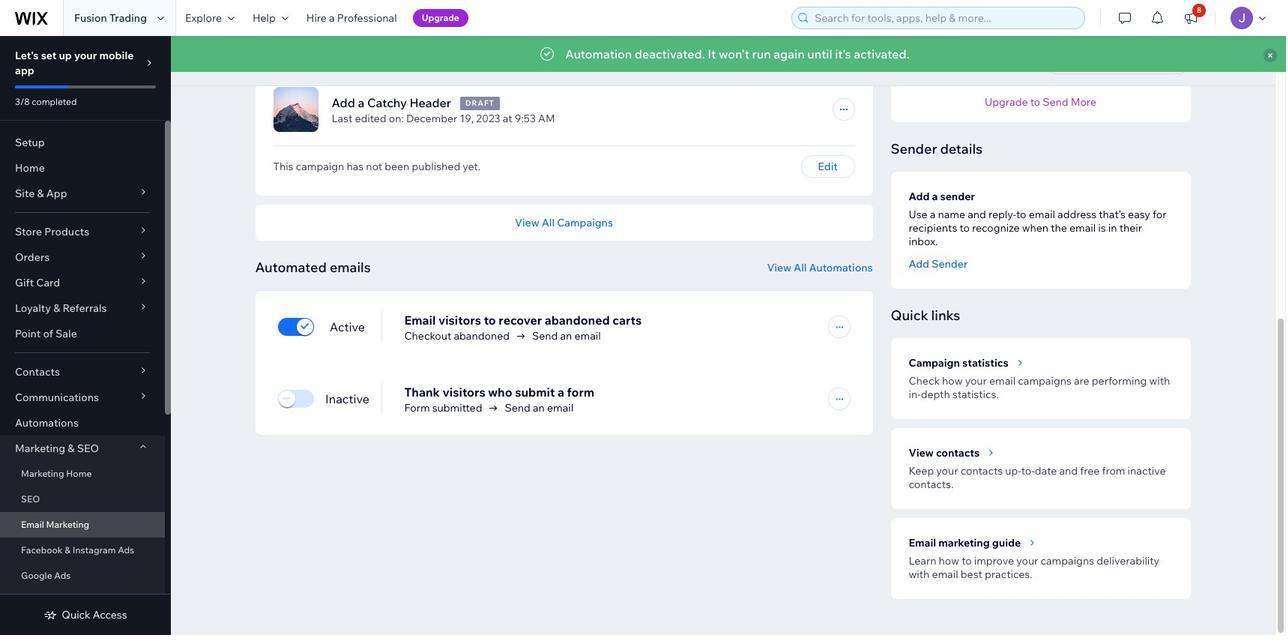 Task type: describe. For each thing, give the bounding box(es) containing it.
let's set up your mobile app
[[15, 49, 134, 77]]

automation
[[566, 46, 632, 61]]

easy
[[1128, 207, 1151, 221]]

0 horizontal spatial view all campaigns button
[[515, 216, 613, 229]]

0 vertical spatial abandoned
[[545, 312, 610, 327]]

automations inside "sidebar" element
[[15, 416, 79, 430]]

email for email visitors to recover abandoned carts
[[405, 312, 436, 327]]

9:53
[[515, 111, 536, 125]]

sender details
[[891, 140, 983, 157]]

learn
[[909, 554, 937, 567]]

store products
[[15, 225, 89, 238]]

view all automations
[[767, 261, 873, 274]]

this for this balance will reset on
[[909, 55, 926, 66]]

is
[[1099, 221, 1106, 234]]

until
[[808, 46, 833, 61]]

marketing for campaigns
[[293, 37, 358, 54]]

quick links
[[891, 306, 961, 324]]

send for carts
[[532, 329, 558, 342]]

facebook & instagram ads
[[21, 544, 134, 556]]

balance
[[928, 55, 961, 66]]

access
[[93, 608, 127, 622]]

add sender button
[[909, 257, 1173, 270]]

automation deactivated. it won't run again until it's activated.
[[566, 46, 910, 61]]

to-
[[1022, 464, 1035, 477]]

help
[[253, 11, 276, 25]]

card
[[36, 276, 60, 289]]

december
[[406, 111, 458, 125]]

campaign
[[909, 356, 960, 369]]

automations link
[[0, 410, 165, 436]]

campaigns inside check how your email campaigns are performing with in-depth statistics.
[[1018, 374, 1072, 387]]

to inside 'learn how to improve your campaigns deliverability with email best practices.'
[[962, 554, 972, 567]]

thank
[[405, 384, 440, 399]]

ads inside 'link'
[[54, 570, 71, 581]]

statistics
[[963, 356, 1009, 369]]

send an email for a
[[505, 401, 574, 414]]

to left the
[[1017, 207, 1027, 221]]

marketing for marketing & seo
[[15, 442, 65, 455]]

& for site
[[37, 187, 44, 200]]

hire a professional
[[307, 11, 397, 25]]

& for loyalty
[[53, 301, 60, 315]]

seo inside dropdown button
[[77, 442, 99, 455]]

contacts.
[[909, 477, 954, 491]]

email inside check how your email campaigns are performing with in-depth statistics.
[[990, 374, 1016, 387]]

email left is at the right top of page
[[1070, 221, 1096, 234]]

view all automations button
[[767, 261, 873, 274]]

all for automated emails
[[794, 261, 807, 274]]

contacts button
[[0, 359, 165, 385]]

upgrade to send more button
[[985, 95, 1097, 108]]

& for marketing
[[68, 442, 75, 455]]

marketing home link
[[0, 461, 165, 487]]

draft
[[466, 98, 495, 108]]

0 vertical spatial view all campaigns button
[[775, 39, 873, 53]]

fusion
[[74, 11, 107, 25]]

home link
[[0, 155, 165, 181]]

to left recognize
[[960, 221, 970, 234]]

send for form
[[505, 401, 531, 414]]

this campaign has not been published yet.
[[273, 159, 481, 173]]

email for email marketing
[[21, 519, 44, 530]]

reset
[[979, 55, 1000, 66]]

help button
[[244, 0, 298, 36]]

1 horizontal spatial view all campaigns
[[775, 39, 873, 53]]

completed
[[32, 96, 77, 107]]

0 vertical spatial campaigns
[[361, 37, 430, 54]]

of
[[43, 327, 53, 340]]

hire
[[307, 11, 327, 25]]

mobile
[[99, 49, 134, 62]]

add sender
[[909, 257, 968, 270]]

am
[[538, 111, 555, 125]]

1 vertical spatial sender
[[932, 257, 968, 270]]

date
[[1035, 464, 1057, 477]]

app
[[46, 187, 67, 200]]

contacts inside keep your contacts up-to-date and free from inactive contacts.
[[961, 464, 1003, 477]]

address
[[1058, 207, 1097, 221]]

8
[[1197, 5, 1202, 15]]

quick for quick access
[[62, 608, 90, 622]]

check
[[909, 374, 940, 387]]

point of sale
[[15, 327, 77, 340]]

your inside keep your contacts up-to-date and free from inactive contacts.
[[937, 464, 959, 477]]

to left recover
[[484, 312, 496, 327]]

recover
[[499, 312, 542, 327]]

practices.
[[985, 567, 1033, 581]]

add for add a sender use a name and reply-to email address that's easy for recipients to recognize when the email is in their inbox.
[[909, 189, 930, 203]]

quick for quick links
[[891, 306, 929, 324]]

performing
[[1092, 374, 1147, 387]]

communications button
[[0, 385, 165, 410]]

google
[[21, 570, 52, 581]]

emails
[[330, 258, 371, 276]]

up
[[59, 49, 72, 62]]

0 vertical spatial home
[[15, 161, 45, 175]]

explore
[[185, 11, 222, 25]]

email marketing guide
[[909, 536, 1021, 549]]

email for email marketing guide
[[909, 536, 937, 549]]

automated
[[255, 258, 327, 276]]

in-
[[909, 387, 921, 401]]

0 horizontal spatial abandoned
[[454, 329, 510, 342]]

fusion trading
[[74, 11, 147, 25]]

a right use
[[930, 207, 936, 221]]

submitted
[[432, 401, 482, 414]]

google ads link
[[0, 563, 165, 589]]

0 horizontal spatial view all campaigns
[[515, 216, 613, 229]]

communications
[[15, 391, 99, 404]]

an for a
[[533, 401, 545, 414]]

again
[[774, 46, 805, 61]]

store
[[15, 225, 42, 238]]

that's
[[1099, 207, 1126, 221]]

a left form
[[558, 384, 565, 399]]

on:
[[389, 111, 404, 125]]

your inside 'learn how to improve your campaigns deliverability with email best practices.'
[[1017, 554, 1039, 567]]

and for reply-
[[968, 207, 987, 221]]

setup
[[15, 136, 45, 149]]

campaign statistics
[[909, 356, 1009, 369]]

3/8 completed
[[15, 96, 77, 107]]

upgrade to send more
[[985, 95, 1097, 108]]

checkout abandoned
[[405, 329, 510, 342]]

seo inside 'link'
[[21, 493, 40, 505]]

3/8
[[15, 96, 30, 107]]

add for add a catchy header
[[332, 95, 355, 110]]

deactivated.
[[635, 46, 705, 61]]

facebook & instagram ads link
[[0, 538, 165, 563]]

marketing & seo
[[15, 442, 99, 455]]

quick access
[[62, 608, 127, 622]]

run
[[752, 46, 771, 61]]

all for email marketing campaigns
[[802, 39, 815, 53]]

automation deactivated. it won't run again until it's activated. alert
[[171, 36, 1287, 72]]



Task type: vqa. For each thing, say whether or not it's contained in the screenshot.
of
yes



Task type: locate. For each thing, give the bounding box(es) containing it.
upgrade
[[422, 12, 460, 23], [985, 95, 1028, 108]]

visitors up "submitted"
[[443, 384, 486, 399]]

0 vertical spatial seo
[[77, 442, 99, 455]]

add down inbox.
[[909, 257, 930, 270]]

0 horizontal spatial with
[[909, 567, 930, 581]]

with inside check how your email campaigns are performing with in-depth statistics.
[[1150, 374, 1171, 387]]

how down campaign statistics on the right
[[943, 374, 963, 387]]

how for best
[[939, 554, 960, 567]]

2 horizontal spatial send
[[1043, 95, 1069, 108]]

2 vertical spatial add
[[909, 257, 930, 270]]

campaigns
[[817, 39, 873, 53], [557, 216, 613, 229]]

inactive
[[1128, 464, 1166, 477]]

your down view contacts
[[937, 464, 959, 477]]

it
[[708, 46, 716, 61]]

& right loyalty
[[53, 301, 60, 315]]

setup link
[[0, 130, 165, 155]]

visitors for email
[[439, 312, 481, 327]]

email down form
[[547, 401, 574, 414]]

1 horizontal spatial home
[[66, 468, 92, 479]]

activated.
[[854, 46, 910, 61]]

to down email marketing guide
[[962, 554, 972, 567]]

0 horizontal spatial and
[[968, 207, 987, 221]]

and for free
[[1060, 464, 1078, 477]]

1 vertical spatial with
[[909, 567, 930, 581]]

& up marketing home link
[[68, 442, 75, 455]]

1 horizontal spatial automations
[[809, 261, 873, 274]]

email marketing campaigns
[[255, 37, 430, 54]]

gift card
[[15, 276, 60, 289]]

email up learn
[[909, 536, 937, 549]]

abandoned
[[545, 312, 610, 327], [454, 329, 510, 342]]

a for professional
[[329, 11, 335, 25]]

0 horizontal spatial send
[[505, 401, 531, 414]]

1 vertical spatial all
[[542, 216, 555, 229]]

quick
[[891, 306, 929, 324], [62, 608, 90, 622]]

with for learn how to improve your campaigns deliverability with email best practices.
[[909, 567, 930, 581]]

& right facebook
[[65, 544, 71, 556]]

email for email marketing campaigns
[[255, 37, 290, 54]]

upgrade right 'professional'
[[422, 12, 460, 23]]

Search for tools, apps, help & more... field
[[811, 7, 1080, 28]]

sender down inbox.
[[932, 257, 968, 270]]

and inside "add a sender use a name and reply-to email address that's easy for recipients to recognize when the email is in their inbox."
[[968, 207, 987, 221]]

1 vertical spatial abandoned
[[454, 329, 510, 342]]

1 vertical spatial how
[[939, 554, 960, 567]]

with left the best
[[909, 567, 930, 581]]

0 vertical spatial visitors
[[439, 312, 481, 327]]

statistics.
[[953, 387, 999, 401]]

1 horizontal spatial marketing
[[939, 536, 990, 549]]

marketing
[[15, 442, 65, 455], [21, 468, 64, 479], [46, 519, 89, 530]]

abandoned down recover
[[454, 329, 510, 342]]

1 vertical spatial this
[[273, 159, 294, 173]]

1 vertical spatial visitors
[[443, 384, 486, 399]]

visitors up checkout abandoned
[[439, 312, 481, 327]]

send an email for abandoned
[[532, 329, 601, 342]]

your down guide on the bottom right
[[1017, 554, 1039, 567]]

add up last
[[332, 95, 355, 110]]

1 horizontal spatial abandoned
[[545, 312, 610, 327]]

& right site
[[37, 187, 44, 200]]

1 vertical spatial home
[[66, 468, 92, 479]]

use
[[909, 207, 928, 221]]

0 horizontal spatial automations
[[15, 416, 79, 430]]

& inside loyalty & referrals popup button
[[53, 301, 60, 315]]

seo link
[[0, 487, 165, 512]]

orders
[[15, 250, 50, 264]]

marketing up the best
[[939, 536, 990, 549]]

1 horizontal spatial this
[[909, 55, 926, 66]]

reply-
[[989, 207, 1017, 221]]

0 vertical spatial send
[[1043, 95, 1069, 108]]

send an email down email visitors to recover abandoned carts
[[532, 329, 601, 342]]

recognize
[[972, 221, 1020, 234]]

site & app
[[15, 187, 67, 200]]

loyalty
[[15, 301, 51, 315]]

abandoned left carts
[[545, 312, 610, 327]]

to
[[1031, 95, 1041, 108], [1017, 207, 1027, 221], [960, 221, 970, 234], [484, 312, 496, 327], [962, 554, 972, 567]]

send
[[1043, 95, 1069, 108], [532, 329, 558, 342], [505, 401, 531, 414]]

0 vertical spatial this
[[909, 55, 926, 66]]

add inside "add a sender use a name and reply-to email address that's easy for recipients to recognize when the email is in their inbox."
[[909, 189, 930, 203]]

add for add sender
[[909, 257, 930, 270]]

home down setup
[[15, 161, 45, 175]]

campaign
[[296, 159, 344, 173]]

contacts up the contacts.
[[936, 446, 980, 459]]

& for facebook
[[65, 544, 71, 556]]

and left free
[[1060, 464, 1078, 477]]

your down statistics
[[965, 374, 987, 387]]

email up checkout
[[405, 312, 436, 327]]

a left sender
[[932, 189, 938, 203]]

campaigns inside 'learn how to improve your campaigns deliverability with email best practices.'
[[1041, 554, 1095, 567]]

email marketing link
[[0, 512, 165, 538]]

1 vertical spatial and
[[1060, 464, 1078, 477]]

add a catchy header
[[332, 95, 451, 110]]

carts
[[613, 312, 642, 327]]

marketing for marketing home
[[21, 468, 64, 479]]

& inside facebook & instagram ads link
[[65, 544, 71, 556]]

on
[[1002, 55, 1013, 66]]

your right up
[[74, 49, 97, 62]]

gift card button
[[0, 270, 165, 295]]

0 vertical spatial quick
[[891, 306, 929, 324]]

inbox.
[[909, 234, 938, 248]]

1 vertical spatial campaigns
[[1018, 374, 1072, 387]]

0 vertical spatial all
[[802, 39, 815, 53]]

1 vertical spatial contacts
[[961, 464, 1003, 477]]

form submitted
[[405, 401, 482, 414]]

add
[[332, 95, 355, 110], [909, 189, 930, 203], [909, 257, 930, 270]]

1 vertical spatial send
[[532, 329, 558, 342]]

facebook
[[21, 544, 63, 556]]

how for depth
[[943, 374, 963, 387]]

orders button
[[0, 244, 165, 270]]

more
[[1071, 95, 1097, 108]]

1 vertical spatial quick
[[62, 608, 90, 622]]

in
[[1109, 221, 1118, 234]]

it's
[[835, 46, 851, 61]]

campaigns down 'professional'
[[361, 37, 430, 54]]

trading
[[109, 11, 147, 25]]

been
[[385, 159, 410, 173]]

0 vertical spatial ads
[[118, 544, 134, 556]]

sidebar element
[[0, 36, 171, 635]]

deliverability
[[1097, 554, 1160, 567]]

quick left links
[[891, 306, 929, 324]]

0 vertical spatial how
[[943, 374, 963, 387]]

0 horizontal spatial seo
[[21, 493, 40, 505]]

2 vertical spatial marketing
[[46, 519, 89, 530]]

visitors for thank
[[443, 384, 486, 399]]

0 vertical spatial marketing
[[293, 37, 358, 54]]

0 horizontal spatial marketing
[[293, 37, 358, 54]]

0 horizontal spatial ads
[[54, 570, 71, 581]]

their
[[1120, 221, 1143, 234]]

form
[[567, 384, 595, 399]]

your inside check how your email campaigns are performing with in-depth statistics.
[[965, 374, 987, 387]]

quick left access
[[62, 608, 90, 622]]

& inside site & app dropdown button
[[37, 187, 44, 200]]

and inside keep your contacts up-to-date and free from inactive contacts.
[[1060, 464, 1078, 477]]

your inside let's set up your mobile app
[[74, 49, 97, 62]]

ads
[[118, 544, 134, 556], [54, 570, 71, 581]]

marketing up facebook & instagram ads
[[46, 519, 89, 530]]

sender left the "details"
[[891, 140, 937, 157]]

email up facebook
[[21, 519, 44, 530]]

and right "name"
[[968, 207, 987, 221]]

1 horizontal spatial campaigns
[[817, 39, 873, 53]]

2 vertical spatial all
[[794, 261, 807, 274]]

an down the "submit"
[[533, 401, 545, 414]]

marketing inside marketing & seo dropdown button
[[15, 442, 65, 455]]

instagram
[[73, 544, 116, 556]]

0 vertical spatial with
[[1150, 374, 1171, 387]]

a up edited
[[358, 95, 365, 110]]

learn how to improve your campaigns deliverability with email best practices.
[[909, 554, 1160, 581]]

1 horizontal spatial ads
[[118, 544, 134, 556]]

with inside 'learn how to improve your campaigns deliverability with email best practices.'
[[909, 567, 930, 581]]

guide
[[993, 536, 1021, 549]]

add up use
[[909, 189, 930, 203]]

yet.
[[463, 159, 481, 173]]

upgrade inside button
[[422, 12, 460, 23]]

with right the 'performing'
[[1150, 374, 1171, 387]]

1 horizontal spatial an
[[560, 329, 572, 342]]

1 vertical spatial an
[[533, 401, 545, 414]]

upgrade for upgrade to send more
[[985, 95, 1028, 108]]

set
[[41, 49, 57, 62]]

a right the hire
[[329, 11, 335, 25]]

sender
[[941, 189, 975, 203]]

1 vertical spatial view all campaigns button
[[515, 216, 613, 229]]

1 vertical spatial automations
[[15, 416, 79, 430]]

0 vertical spatial an
[[560, 329, 572, 342]]

ads right "google"
[[54, 570, 71, 581]]

home down marketing & seo dropdown button
[[66, 468, 92, 479]]

catchy
[[367, 95, 407, 110]]

0 vertical spatial automations
[[809, 261, 873, 274]]

send down email visitors to recover abandoned carts
[[532, 329, 558, 342]]

send down the "submit"
[[505, 401, 531, 414]]

0 vertical spatial contacts
[[936, 446, 980, 459]]

marketing & seo button
[[0, 436, 165, 461]]

campaigns
[[361, 37, 430, 54], [1018, 374, 1072, 387], [1041, 554, 1095, 567]]

0 horizontal spatial this
[[273, 159, 294, 173]]

0 vertical spatial sender
[[891, 140, 937, 157]]

1 vertical spatial ads
[[54, 570, 71, 581]]

0 vertical spatial campaigns
[[817, 39, 873, 53]]

1 horizontal spatial send
[[532, 329, 558, 342]]

1 vertical spatial send an email
[[505, 401, 574, 414]]

this left campaign
[[273, 159, 294, 173]]

0 vertical spatial and
[[968, 207, 987, 221]]

1 vertical spatial campaigns
[[557, 216, 613, 229]]

this balance will reset on
[[909, 55, 1015, 66]]

not
[[366, 159, 382, 173]]

campaigns left the are
[[1018, 374, 1072, 387]]

1 vertical spatial marketing
[[21, 468, 64, 479]]

email down help "button"
[[255, 37, 290, 54]]

inactive
[[325, 391, 370, 406]]

1 horizontal spatial with
[[1150, 374, 1171, 387]]

2 vertical spatial send
[[505, 401, 531, 414]]

to left more
[[1031, 95, 1041, 108]]

a for catchy
[[358, 95, 365, 110]]

an down email visitors to recover abandoned carts
[[560, 329, 572, 342]]

view all campaigns
[[775, 39, 873, 53], [515, 216, 613, 229]]

contacts left up-
[[961, 464, 1003, 477]]

email down statistics
[[990, 374, 1016, 387]]

gift
[[15, 276, 34, 289]]

& inside marketing & seo dropdown button
[[68, 442, 75, 455]]

seo down automations link
[[77, 442, 99, 455]]

name
[[938, 207, 966, 221]]

email left address
[[1029, 207, 1056, 221]]

1 vertical spatial view all campaigns
[[515, 216, 613, 229]]

1 horizontal spatial view all campaigns button
[[775, 39, 873, 53]]

1 horizontal spatial upgrade
[[985, 95, 1028, 108]]

email left the best
[[932, 567, 959, 581]]

links
[[932, 306, 961, 324]]

marketing up marketing home
[[15, 442, 65, 455]]

marketing
[[293, 37, 358, 54], [939, 536, 990, 549]]

with for check how your email campaigns are performing with in-depth statistics.
[[1150, 374, 1171, 387]]

this left balance
[[909, 55, 926, 66]]

1 vertical spatial marketing
[[939, 536, 990, 549]]

email inside "sidebar" element
[[21, 519, 44, 530]]

0 horizontal spatial an
[[533, 401, 545, 414]]

loyalty & referrals button
[[0, 295, 165, 321]]

view
[[775, 39, 799, 53], [515, 216, 540, 229], [767, 261, 792, 274], [909, 446, 934, 459]]

0 vertical spatial view all campaigns
[[775, 39, 873, 53]]

0 horizontal spatial quick
[[62, 608, 90, 622]]

from
[[1102, 464, 1126, 477]]

1 vertical spatial add
[[909, 189, 930, 203]]

marketing for guide
[[939, 536, 990, 549]]

automated emails
[[255, 258, 371, 276]]

marketing down the hire
[[293, 37, 358, 54]]

edited
[[355, 111, 387, 125]]

up-
[[1006, 464, 1022, 477]]

marketing inside marketing home link
[[21, 468, 64, 479]]

check how your email campaigns are performing with in-depth statistics.
[[909, 374, 1171, 401]]

will
[[963, 55, 977, 66]]

send left more
[[1043, 95, 1069, 108]]

0 vertical spatial send an email
[[532, 329, 601, 342]]

email up form
[[575, 329, 601, 342]]

marketing home
[[21, 468, 92, 479]]

edit
[[818, 159, 838, 173]]

an for abandoned
[[560, 329, 572, 342]]

marketing inside the "email marketing" link
[[46, 519, 89, 530]]

site
[[15, 187, 35, 200]]

site & app button
[[0, 181, 165, 206]]

0 vertical spatial marketing
[[15, 442, 65, 455]]

this for this campaign has not been published yet.
[[273, 159, 294, 173]]

1 horizontal spatial seo
[[77, 442, 99, 455]]

a for sender
[[932, 189, 938, 203]]

this
[[909, 55, 926, 66], [273, 159, 294, 173]]

0 horizontal spatial campaigns
[[557, 216, 613, 229]]

0 vertical spatial upgrade
[[422, 12, 460, 23]]

upgrade for upgrade
[[422, 12, 460, 23]]

checkout
[[405, 329, 452, 342]]

how down email marketing guide
[[939, 554, 960, 567]]

0 horizontal spatial upgrade
[[422, 12, 460, 23]]

ads right instagram
[[118, 544, 134, 556]]

1 vertical spatial upgrade
[[985, 95, 1028, 108]]

1 vertical spatial seo
[[21, 493, 40, 505]]

view all campaigns button
[[775, 39, 873, 53], [515, 216, 613, 229]]

campaigns right practices. in the bottom right of the page
[[1041, 554, 1095, 567]]

2 vertical spatial campaigns
[[1041, 554, 1095, 567]]

marketing down marketing & seo
[[21, 468, 64, 479]]

email inside 'learn how to improve your campaigns deliverability with email best practices.'
[[932, 567, 959, 581]]

how inside 'learn how to improve your campaigns deliverability with email best practices.'
[[939, 554, 960, 567]]

how inside check how your email campaigns are performing with in-depth statistics.
[[943, 374, 963, 387]]

details
[[941, 140, 983, 157]]

1 horizontal spatial and
[[1060, 464, 1078, 477]]

0 vertical spatial add
[[332, 95, 355, 110]]

sale
[[55, 327, 77, 340]]

last edited on: december 19, 2023 at 9:53 am
[[332, 111, 555, 125]]

quick inside "sidebar" element
[[62, 608, 90, 622]]

upgrade down on
[[985, 95, 1028, 108]]

are
[[1074, 374, 1090, 387]]

0 horizontal spatial home
[[15, 161, 45, 175]]

seo up 'email marketing'
[[21, 493, 40, 505]]

1 horizontal spatial quick
[[891, 306, 929, 324]]

send an email down the "submit"
[[505, 401, 574, 414]]



